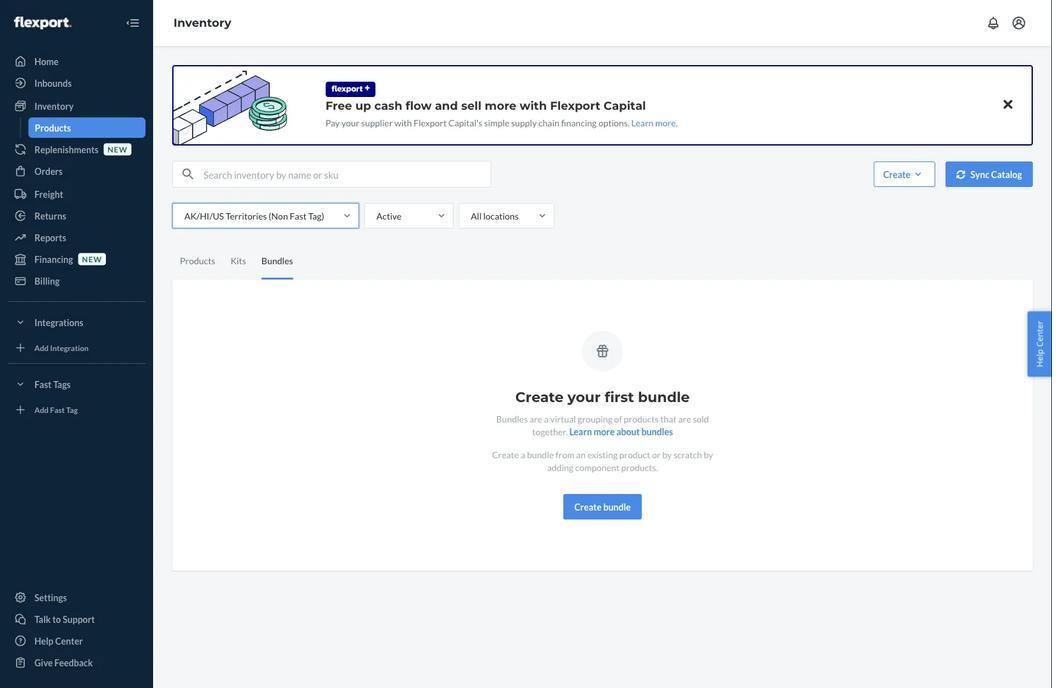 Task type: describe. For each thing, give the bounding box(es) containing it.
sell
[[462, 98, 482, 112]]

fast inside dropdown button
[[34, 379, 52, 390]]

create button
[[874, 162, 936, 187]]

adding
[[548, 462, 574, 473]]

from
[[556, 449, 575, 460]]

1 vertical spatial help
[[34, 636, 53, 646]]

options.
[[599, 117, 630, 128]]

talk to support button
[[8, 609, 146, 630]]

create for create
[[884, 169, 911, 180]]

scratch
[[674, 449, 702, 460]]

your inside free up cash flow and sell more with flexport capital pay your supplier with flexport capital's simple supply chain financing options. learn more .
[[342, 117, 360, 128]]

close image
[[1004, 97, 1013, 112]]

active
[[377, 210, 402, 221]]

returns
[[34, 210, 66, 221]]

(non
[[269, 210, 288, 221]]

settings
[[34, 592, 67, 603]]

open account menu image
[[1012, 15, 1027, 31]]

component
[[576, 462, 620, 473]]

returns link
[[8, 206, 146, 226]]

first
[[605, 389, 634, 406]]

tag)
[[308, 210, 324, 221]]

0 horizontal spatial products
[[35, 122, 71, 133]]

add fast tag
[[34, 405, 78, 414]]

bundles
[[642, 426, 673, 437]]

talk to support
[[34, 614, 95, 625]]

chain
[[539, 117, 560, 128]]

center inside help center button
[[1035, 321, 1046, 347]]

kits
[[231, 255, 246, 266]]

up
[[356, 98, 371, 112]]

create bundle
[[575, 502, 631, 512]]

0 vertical spatial bundle
[[638, 389, 690, 406]]

new for replenishments
[[108, 145, 128, 154]]

financing
[[34, 254, 73, 265]]

replenishments
[[34, 144, 99, 155]]

product
[[620, 449, 651, 460]]

flow
[[406, 98, 432, 112]]

learn more about bundles
[[570, 426, 673, 437]]

bundle inside create a bundle from an existing product or by scratch by adding component products.
[[527, 449, 554, 460]]

0 vertical spatial fast
[[290, 210, 307, 221]]

more inside button
[[594, 426, 615, 437]]

pay
[[326, 117, 340, 128]]

give
[[34, 657, 53, 668]]

free up cash flow and sell more with flexport capital pay your supplier with flexport capital's simple supply chain financing options. learn more .
[[326, 98, 678, 128]]

sync catalog button
[[946, 162, 1034, 187]]

all locations
[[471, 210, 519, 221]]

an
[[577, 449, 586, 460]]

fast tags
[[34, 379, 71, 390]]

integrations button
[[8, 312, 146, 333]]

tag
[[66, 405, 78, 414]]

add integration link
[[8, 338, 146, 358]]

sync catalog
[[971, 169, 1023, 180]]

learn more about bundles button
[[570, 425, 673, 438]]

freight link
[[8, 184, 146, 204]]

home link
[[8, 51, 146, 72]]

billing
[[34, 276, 60, 286]]

and
[[435, 98, 458, 112]]

create bundle link
[[564, 494, 642, 520]]

2 by from the left
[[704, 449, 714, 460]]

help center button
[[1028, 311, 1053, 377]]

add integration
[[34, 343, 89, 352]]

inbounds
[[34, 78, 72, 88]]

about
[[617, 426, 640, 437]]

orders
[[34, 166, 63, 177]]

.
[[676, 117, 678, 128]]

orders link
[[8, 161, 146, 181]]

capital's
[[449, 117, 483, 128]]

fast tags button
[[8, 374, 146, 395]]

home
[[34, 56, 59, 67]]

bundle inside create bundle button
[[604, 502, 631, 512]]

add for add integration
[[34, 343, 49, 352]]

billing link
[[8, 271, 146, 291]]

1 are from the left
[[530, 413, 543, 424]]

close navigation image
[[125, 15, 140, 31]]

bundles for bundles
[[262, 255, 293, 266]]

Search inventory by name or sku text field
[[204, 162, 491, 187]]

0 horizontal spatial more
[[485, 98, 517, 112]]

all
[[471, 210, 482, 221]]

integrations
[[34, 317, 83, 328]]

add fast tag link
[[8, 400, 146, 420]]

products
[[624, 413, 659, 424]]

learn inside free up cash flow and sell more with flexport capital pay your supplier with flexport capital's simple supply chain financing options. learn more .
[[632, 117, 654, 128]]

learn more link
[[632, 117, 676, 128]]



Task type: locate. For each thing, give the bounding box(es) containing it.
1 horizontal spatial are
[[679, 413, 692, 424]]

sync
[[971, 169, 990, 180]]

inbounds link
[[8, 73, 146, 93]]

1 vertical spatial with
[[395, 117, 412, 128]]

1 horizontal spatial center
[[1035, 321, 1046, 347]]

2 are from the left
[[679, 413, 692, 424]]

a
[[544, 413, 549, 424], [521, 449, 526, 460]]

tags
[[53, 379, 71, 390]]

2 vertical spatial more
[[594, 426, 615, 437]]

0 horizontal spatial bundles
[[262, 255, 293, 266]]

1 vertical spatial bundles
[[497, 413, 528, 424]]

0 horizontal spatial are
[[530, 413, 543, 424]]

catalog
[[992, 169, 1023, 180]]

add left integration
[[34, 343, 49, 352]]

0 vertical spatial your
[[342, 117, 360, 128]]

2 add from the top
[[34, 405, 49, 414]]

create for create a bundle from an existing product or by scratch by adding component products.
[[492, 449, 519, 460]]

inventory
[[174, 16, 231, 30], [34, 101, 74, 111]]

help inside button
[[1035, 349, 1046, 367]]

1 horizontal spatial help
[[1035, 349, 1046, 367]]

flexport
[[550, 98, 601, 112], [414, 117, 447, 128]]

virtual
[[551, 413, 576, 424]]

add for add fast tag
[[34, 405, 49, 414]]

to
[[52, 614, 61, 625]]

1 vertical spatial flexport
[[414, 117, 447, 128]]

1 vertical spatial inventory link
[[8, 96, 146, 116]]

0 vertical spatial new
[[108, 145, 128, 154]]

bundle up that
[[638, 389, 690, 406]]

freight
[[34, 189, 63, 200]]

support
[[63, 614, 95, 625]]

1 horizontal spatial your
[[568, 389, 601, 406]]

0 vertical spatial inventory link
[[174, 16, 231, 30]]

0 vertical spatial products
[[35, 122, 71, 133]]

1 horizontal spatial help center
[[1035, 321, 1046, 367]]

feedback
[[54, 657, 93, 668]]

fast left tag)
[[290, 210, 307, 221]]

0 vertical spatial more
[[485, 98, 517, 112]]

0 horizontal spatial center
[[55, 636, 83, 646]]

by right or
[[663, 449, 672, 460]]

are left sold
[[679, 413, 692, 424]]

1 horizontal spatial inventory
[[174, 16, 231, 30]]

bundle down "component" at the right
[[604, 502, 631, 512]]

1 horizontal spatial by
[[704, 449, 714, 460]]

0 vertical spatial with
[[520, 98, 547, 112]]

products up replenishments
[[35, 122, 71, 133]]

0 horizontal spatial flexport
[[414, 117, 447, 128]]

0 vertical spatial help
[[1035, 349, 1046, 367]]

2 horizontal spatial more
[[656, 117, 676, 128]]

a inside bundles are a virtual grouping of products that are sold together.
[[544, 413, 549, 424]]

1 horizontal spatial flexport
[[550, 98, 601, 112]]

supply
[[512, 117, 537, 128]]

are up the together.
[[530, 413, 543, 424]]

bundles are a virtual grouping of products that are sold together.
[[497, 413, 709, 437]]

more up the simple
[[485, 98, 517, 112]]

0 horizontal spatial learn
[[570, 426, 592, 437]]

products left "kits"
[[180, 255, 215, 266]]

2 vertical spatial fast
[[50, 405, 65, 414]]

1 vertical spatial learn
[[570, 426, 592, 437]]

0 horizontal spatial new
[[82, 254, 102, 264]]

1 add from the top
[[34, 343, 49, 352]]

territories
[[226, 210, 267, 221]]

ak/hi/us
[[185, 210, 224, 221]]

1 horizontal spatial more
[[594, 426, 615, 437]]

create
[[884, 169, 911, 180], [516, 389, 564, 406], [492, 449, 519, 460], [575, 502, 602, 512]]

center
[[1035, 321, 1046, 347], [55, 636, 83, 646]]

that
[[661, 413, 677, 424]]

0 vertical spatial help center
[[1035, 321, 1046, 367]]

help center
[[1035, 321, 1046, 367], [34, 636, 83, 646]]

help center link
[[8, 631, 146, 651]]

learn down grouping
[[570, 426, 592, 437]]

bundles for bundles are a virtual grouping of products that are sold together.
[[497, 413, 528, 424]]

sold
[[693, 413, 709, 424]]

learn inside learn more about bundles button
[[570, 426, 592, 437]]

simple
[[484, 117, 510, 128]]

0 horizontal spatial inventory
[[34, 101, 74, 111]]

more down grouping
[[594, 426, 615, 437]]

0 horizontal spatial inventory link
[[8, 96, 146, 116]]

0 horizontal spatial by
[[663, 449, 672, 460]]

add
[[34, 343, 49, 352], [34, 405, 49, 414]]

with
[[520, 98, 547, 112], [395, 117, 412, 128]]

1 horizontal spatial new
[[108, 145, 128, 154]]

settings link
[[8, 587, 146, 608]]

0 horizontal spatial a
[[521, 449, 526, 460]]

learn down "capital"
[[632, 117, 654, 128]]

your up grouping
[[568, 389, 601, 406]]

create a bundle from an existing product or by scratch by adding component products.
[[492, 449, 714, 473]]

bundles left virtual
[[497, 413, 528, 424]]

1 horizontal spatial with
[[520, 98, 547, 112]]

1 vertical spatial more
[[656, 117, 676, 128]]

learn
[[632, 117, 654, 128], [570, 426, 592, 437]]

new down the reports link
[[82, 254, 102, 264]]

bundles inside bundles are a virtual grouping of products that are sold together.
[[497, 413, 528, 424]]

financing
[[562, 117, 597, 128]]

1 vertical spatial bundle
[[527, 449, 554, 460]]

locations
[[484, 210, 519, 221]]

with up supply
[[520, 98, 547, 112]]

1 horizontal spatial learn
[[632, 117, 654, 128]]

give feedback
[[34, 657, 93, 668]]

or
[[653, 449, 661, 460]]

your right pay
[[342, 117, 360, 128]]

0 vertical spatial center
[[1035, 321, 1046, 347]]

1 horizontal spatial a
[[544, 413, 549, 424]]

integration
[[50, 343, 89, 352]]

free
[[326, 98, 352, 112]]

create bundle button
[[564, 494, 642, 520]]

bundles right "kits"
[[262, 255, 293, 266]]

ak/hi/us territories (non fast tag)
[[185, 210, 324, 221]]

1 vertical spatial a
[[521, 449, 526, 460]]

a left from
[[521, 449, 526, 460]]

0 vertical spatial learn
[[632, 117, 654, 128]]

2 vertical spatial bundle
[[604, 502, 631, 512]]

reports
[[34, 232, 66, 243]]

1 horizontal spatial bundle
[[604, 502, 631, 512]]

sync alt image
[[957, 170, 966, 179]]

0 vertical spatial bundles
[[262, 255, 293, 266]]

new
[[108, 145, 128, 154], [82, 254, 102, 264]]

of
[[615, 413, 623, 424]]

your
[[342, 117, 360, 128], [568, 389, 601, 406]]

flexport logo image
[[14, 17, 71, 29]]

are
[[530, 413, 543, 424], [679, 413, 692, 424]]

bundle up adding at the bottom right of the page
[[527, 449, 554, 460]]

1 horizontal spatial bundles
[[497, 413, 528, 424]]

bundle
[[638, 389, 690, 406], [527, 449, 554, 460], [604, 502, 631, 512]]

open notifications image
[[986, 15, 1002, 31]]

more right options.
[[656, 117, 676, 128]]

bundles
[[262, 255, 293, 266], [497, 413, 528, 424]]

0 vertical spatial add
[[34, 343, 49, 352]]

by right scratch
[[704, 449, 714, 460]]

add down 'fast tags'
[[34, 405, 49, 414]]

create for create bundle
[[575, 502, 602, 512]]

0 horizontal spatial with
[[395, 117, 412, 128]]

0 vertical spatial flexport
[[550, 98, 601, 112]]

fast left tags
[[34, 379, 52, 390]]

flexport down flow
[[414, 117, 447, 128]]

create your first bundle
[[516, 389, 690, 406]]

with down cash
[[395, 117, 412, 128]]

1 vertical spatial help center
[[34, 636, 83, 646]]

0 horizontal spatial help center
[[34, 636, 83, 646]]

new for financing
[[82, 254, 102, 264]]

1 vertical spatial new
[[82, 254, 102, 264]]

1 vertical spatial your
[[568, 389, 601, 406]]

a inside create a bundle from an existing product or by scratch by adding component products.
[[521, 449, 526, 460]]

together.
[[533, 426, 568, 437]]

create for create your first bundle
[[516, 389, 564, 406]]

supplier
[[361, 117, 393, 128]]

2 horizontal spatial bundle
[[638, 389, 690, 406]]

new down products link at left top
[[108, 145, 128, 154]]

products
[[35, 122, 71, 133], [180, 255, 215, 266]]

more
[[485, 98, 517, 112], [656, 117, 676, 128], [594, 426, 615, 437]]

fast left tag
[[50, 405, 65, 414]]

reports link
[[8, 227, 146, 248]]

give feedback button
[[8, 653, 146, 673]]

0 vertical spatial inventory
[[174, 16, 231, 30]]

0 horizontal spatial help
[[34, 636, 53, 646]]

a up the together.
[[544, 413, 549, 424]]

1 horizontal spatial inventory link
[[174, 16, 231, 30]]

talk
[[34, 614, 51, 625]]

0 vertical spatial a
[[544, 413, 549, 424]]

cash
[[375, 98, 403, 112]]

0 horizontal spatial bundle
[[527, 449, 554, 460]]

help center inside button
[[1035, 321, 1046, 367]]

center inside 'help center' link
[[55, 636, 83, 646]]

1 vertical spatial products
[[180, 255, 215, 266]]

1 by from the left
[[663, 449, 672, 460]]

1 vertical spatial center
[[55, 636, 83, 646]]

grouping
[[578, 413, 613, 424]]

1 horizontal spatial products
[[180, 255, 215, 266]]

1 vertical spatial inventory
[[34, 101, 74, 111]]

1 vertical spatial add
[[34, 405, 49, 414]]

existing
[[588, 449, 618, 460]]

1 vertical spatial fast
[[34, 379, 52, 390]]

flexport up financing
[[550, 98, 601, 112]]

capital
[[604, 98, 646, 112]]

products.
[[622, 462, 658, 473]]

create inside create a bundle from an existing product or by scratch by adding component products.
[[492, 449, 519, 460]]

products link
[[28, 117, 146, 138]]

0 horizontal spatial your
[[342, 117, 360, 128]]



Task type: vqa. For each thing, say whether or not it's contained in the screenshot.
top item
no



